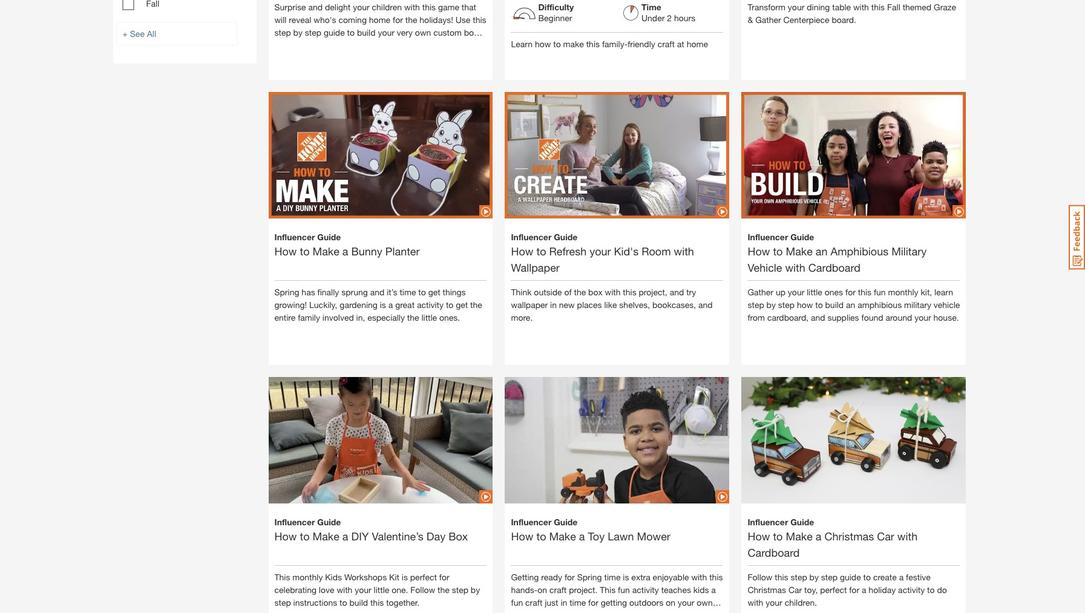Task type: locate. For each thing, give the bounding box(es) containing it.
craft down ready
[[550, 585, 567, 595]]

1 vertical spatial this
[[600, 585, 616, 595]]

1 horizontal spatial how
[[797, 299, 813, 310]]

amphibious
[[831, 244, 889, 258]]

0 vertical spatial in
[[550, 299, 557, 310]]

by down reveal
[[293, 27, 303, 37]]

home down children
[[369, 14, 391, 25]]

family down very
[[387, 40, 409, 50]]

how inside influencer guide how to make a diy valentine's day box
[[275, 529, 297, 543]]

1 vertical spatial in
[[561, 597, 567, 608]]

cardboard
[[809, 261, 861, 274], [748, 546, 800, 559]]

0 vertical spatial little
[[807, 287, 823, 297]]

christmas inside "influencer guide how to make a christmas car with cardboard"
[[825, 529, 874, 543]]

car inside follow this step by step guide to create a festive christmas car toy, perfect for a holiday activity to do with your children.
[[789, 585, 802, 595]]

1 vertical spatial get
[[456, 299, 468, 310]]

little left ones
[[807, 287, 823, 297]]

a
[[343, 244, 348, 258], [389, 299, 393, 310], [343, 529, 348, 543], [579, 529, 585, 543], [816, 529, 822, 543], [899, 572, 904, 582], [712, 585, 716, 595], [862, 585, 867, 595]]

little left ones.
[[422, 312, 437, 322]]

step down "influencer guide how to make a christmas car with cardboard"
[[821, 572, 838, 582]]

fun up getting
[[618, 585, 630, 595]]

0 horizontal spatial activity
[[417, 299, 444, 310]]

2 horizontal spatial fun
[[874, 287, 886, 297]]

perfect right the kit
[[410, 572, 437, 582]]

make for bunny
[[313, 244, 340, 258]]

1 vertical spatial car
[[789, 585, 802, 595]]

with up like
[[605, 287, 621, 297]]

1 vertical spatial monthly
[[293, 572, 323, 582]]

found
[[862, 312, 884, 322]]

vehicle
[[748, 261, 783, 274]]

reveal
[[289, 14, 311, 25]]

car up children.
[[789, 585, 802, 595]]

1 vertical spatial how
[[797, 299, 813, 310]]

little
[[807, 287, 823, 297], [422, 312, 437, 322], [374, 585, 389, 595]]

with left children.
[[748, 597, 764, 608]]

1 horizontal spatial car
[[877, 529, 895, 543]]

perfect
[[410, 572, 437, 582], [821, 585, 847, 595]]

your down military
[[915, 312, 932, 322]]

1 horizontal spatial home
[[687, 39, 708, 49]]

guide left create
[[840, 572, 861, 582]]

follow this step by step guide to create a festive christmas car toy, perfect for a holiday activity to do with your children.
[[748, 572, 947, 608]]

home inside surprise and delight your children with this game that will reveal who's coming home for the holidays! use this step by step guide to build your very own custom board game with cameos from your family members!
[[369, 14, 391, 25]]

for left holiday
[[850, 585, 860, 595]]

this left together.
[[370, 597, 384, 608]]

guide inside "influencer guide how to make a christmas car with cardboard"
[[791, 517, 815, 527]]

step
[[275, 27, 291, 37], [305, 27, 322, 37], [748, 299, 764, 310], [778, 299, 795, 310], [791, 572, 807, 582], [821, 572, 838, 582], [452, 585, 469, 595], [275, 597, 291, 608]]

guide inside influencer guide how to refresh your kid's room with wallpaper
[[554, 232, 578, 242]]

build down workshops
[[350, 597, 368, 608]]

a inside 'influencer guide how to make a bunny planter'
[[343, 244, 348, 258]]

this inside the getting ready for spring time is extra enjoyable with this hands-on craft project. this fun activity teaches kids a fun craft just in time for getting outdoors on your own lawn.
[[600, 585, 616, 595]]

0 vertical spatial car
[[877, 529, 895, 543]]

to inside surprise and delight your children with this game that will reveal who's coming home for the holidays! use this step by step guide to build your very own custom board game with cameos from your family members!
[[347, 27, 355, 37]]

christmas up follow this step by step guide to create a festive christmas car toy, perfect for a holiday activity to do with your children.
[[825, 529, 874, 543]]

cardboard up ones
[[809, 261, 861, 274]]

0 vertical spatial family
[[387, 40, 409, 50]]

for down day
[[439, 572, 450, 582]]

0 vertical spatial own
[[415, 27, 431, 37]]

christmas
[[825, 529, 874, 543], [748, 585, 786, 595]]

1 horizontal spatial follow
[[748, 572, 773, 582]]

on
[[538, 585, 547, 595], [666, 597, 676, 608]]

the inside this monthly kids workshops kit is perfect for celebrating love with your little one. follow the step by step instructions to build this together.
[[438, 585, 450, 595]]

influencer guide how to make a christmas car with cardboard
[[748, 517, 918, 559]]

0 horizontal spatial car
[[789, 585, 802, 595]]

0 horizontal spatial in
[[550, 299, 557, 310]]

christmas up children.
[[748, 585, 786, 595]]

bookcases,
[[653, 299, 696, 310]]

0 horizontal spatial get
[[428, 287, 441, 297]]

time under 2 hours
[[642, 2, 696, 23]]

with
[[404, 2, 420, 12], [854, 2, 869, 12], [298, 40, 314, 50], [674, 244, 694, 258], [786, 261, 806, 274], [605, 287, 621, 297], [898, 529, 918, 543], [692, 572, 707, 582], [337, 585, 353, 595], [748, 597, 764, 608]]

home right at
[[687, 39, 708, 49]]

from left cardboard,
[[748, 312, 765, 322]]

planter
[[386, 244, 420, 258]]

step up cardboard,
[[778, 299, 795, 310]]

this up celebrating
[[275, 572, 290, 582]]

get left things
[[428, 287, 441, 297]]

how inside influencer guide how to make a toy lawn mower
[[511, 529, 534, 543]]

to inside 'influencer guide how to make a bunny planter'
[[300, 244, 310, 258]]

use
[[456, 14, 471, 25]]

make
[[313, 244, 340, 258], [786, 244, 813, 258], [313, 529, 340, 543], [549, 529, 576, 543], [786, 529, 813, 543]]

make left amphibious
[[786, 244, 813, 258]]

1 vertical spatial cardboard
[[748, 546, 800, 559]]

this inside "gather up your little ones for this fun monthly kit, learn step by step how to build an amphibious military vehicle from cardboard, and supplies found around your house."
[[858, 287, 872, 297]]

activity up outdoors
[[632, 585, 659, 595]]

how inside "influencer guide how to make a christmas car with cardboard"
[[748, 529, 770, 543]]

is left extra
[[623, 572, 629, 582]]

for up very
[[393, 14, 403, 25]]

will
[[275, 14, 287, 25]]

1 vertical spatial follow
[[411, 585, 435, 595]]

outside
[[534, 287, 562, 297]]

kids
[[694, 585, 709, 595]]

1 horizontal spatial fun
[[618, 585, 630, 595]]

how inside 'influencer guide how to make a bunny planter'
[[275, 244, 297, 258]]

activity inside the getting ready for spring time is extra enjoyable with this hands-on craft project. this fun activity teaches kids a fun craft just in time for getting outdoors on your own lawn.
[[632, 585, 659, 595]]

1 horizontal spatial christmas
[[825, 529, 874, 543]]

how inside influencer guide how to refresh your kid's room with wallpaper
[[511, 244, 534, 258]]

hours
[[674, 12, 696, 23]]

your left children.
[[766, 597, 783, 608]]

guide inside influencer guide how to make a diy valentine's day box
[[317, 517, 341, 527]]

0 horizontal spatial home
[[369, 14, 391, 25]]

growing!
[[275, 299, 307, 310]]

time
[[642, 2, 662, 12]]

how for how to refresh your kid's room with wallpaper
[[511, 244, 534, 258]]

children
[[372, 2, 402, 12]]

perfect inside this monthly kids workshops kit is perfect for celebrating love with your little one. follow the step by step instructions to build this together.
[[410, 572, 437, 582]]

for inside "gather up your little ones for this fun monthly kit, learn step by step how to build an amphibious military vehicle from cardboard, and supplies found around your house."
[[846, 287, 856, 297]]

influencer guide how to make an amphibious military vehicle with cardboard
[[748, 232, 927, 274]]

with inside influencer guide how to refresh your kid's room with wallpaper
[[674, 244, 694, 258]]

your inside the getting ready for spring time is extra enjoyable with this hands-on craft project. this fun activity teaches kids a fun craft just in time for getting outdoors on your own lawn.
[[678, 597, 695, 608]]

0 horizontal spatial perfect
[[410, 572, 437, 582]]

fun up amphibious
[[874, 287, 886, 297]]

1 horizontal spatial activity
[[632, 585, 659, 595]]

build inside this monthly kids workshops kit is perfect for celebrating love with your little one. follow the step by step instructions to build this together.
[[350, 597, 368, 608]]

build down coming
[[357, 27, 376, 37]]

monthly up celebrating
[[293, 572, 323, 582]]

activity inside spring has finally sprung and it's time to get things growing! luckily, gardening is a great activity to get the entire family involved in, especially the little ones.
[[417, 299, 444, 310]]

0 vertical spatial cardboard
[[809, 261, 861, 274]]

0 vertical spatial time
[[400, 287, 416, 297]]

with right table
[[854, 2, 869, 12]]

with right room
[[674, 244, 694, 258]]

guide inside influencer guide how to make a toy lawn mower
[[554, 517, 578, 527]]

a up toy,
[[816, 529, 822, 543]]

0 horizontal spatial is
[[380, 299, 386, 310]]

how to make an amphibious military vehicle with cardboard image
[[742, 71, 967, 240]]

1 horizontal spatial is
[[402, 572, 408, 582]]

a inside "influencer guide how to make a christmas car with cardboard"
[[816, 529, 822, 543]]

kids
[[325, 572, 342, 582]]

a inside the getting ready for spring time is extra enjoyable with this hands-on craft project. this fun activity teaches kids a fun craft just in time for getting outdoors on your own lawn.
[[712, 585, 716, 595]]

and up who's
[[308, 2, 323, 12]]

shelves,
[[620, 299, 650, 310]]

0 horizontal spatial own
[[415, 27, 431, 37]]

make
[[563, 39, 584, 49]]

how to refresh your kid's room with wallpaper image
[[505, 71, 730, 240]]

this up getting
[[600, 585, 616, 595]]

0 horizontal spatial christmas
[[748, 585, 786, 595]]

finally
[[318, 287, 339, 297]]

mower
[[637, 529, 671, 543]]

influencer
[[275, 232, 315, 242], [511, 232, 552, 242], [748, 232, 788, 242], [275, 517, 315, 527], [511, 517, 552, 527], [748, 517, 788, 527]]

1 vertical spatial perfect
[[821, 585, 847, 595]]

in right just
[[561, 597, 567, 608]]

how inside "gather up your little ones for this fun monthly kit, learn step by step how to build an amphibious military vehicle from cardboard, and supplies found around your house."
[[797, 299, 813, 310]]

make inside influencer guide how to make an amphibious military vehicle with cardboard
[[786, 244, 813, 258]]

by left hands-
[[471, 585, 480, 595]]

a left toy
[[579, 529, 585, 543]]

this up children.
[[775, 572, 789, 582]]

very
[[397, 27, 413, 37]]

get
[[428, 287, 441, 297], [456, 299, 468, 310]]

make left diy
[[313, 529, 340, 543]]

this up "board"
[[473, 14, 486, 25]]

a left bunny
[[343, 244, 348, 258]]

wallpaper
[[511, 261, 560, 274]]

an left amphibious
[[816, 244, 828, 258]]

1 horizontal spatial perfect
[[821, 585, 847, 595]]

+
[[123, 28, 128, 39]]

your left kid's
[[590, 244, 611, 258]]

one.
[[392, 585, 408, 595]]

this inside transform your dining table with this fall themed graze & gather centerpiece board.
[[872, 2, 885, 12]]

guide
[[324, 27, 345, 37], [840, 572, 861, 582]]

for inside surprise and delight your children with this game that will reveal who's coming home for the holidays! use this step by step guide to build your very own custom board game with cameos from your family members!
[[393, 14, 403, 25]]

is up especially
[[380, 299, 386, 310]]

time inside spring has finally sprung and it's time to get things growing! luckily, gardening is a great activity to get the entire family involved in, especially the little ones.
[[400, 287, 416, 297]]

the right one.
[[438, 585, 450, 595]]

0 horizontal spatial from
[[348, 40, 366, 50]]

this right enjoyable
[[710, 572, 723, 582]]

of
[[564, 287, 572, 297]]

surprise
[[275, 2, 306, 12]]

to
[[347, 27, 355, 37], [553, 39, 561, 49], [300, 244, 310, 258], [537, 244, 546, 258], [773, 244, 783, 258], [419, 287, 426, 297], [446, 299, 454, 310], [816, 299, 823, 310], [300, 529, 310, 543], [537, 529, 546, 543], [773, 529, 783, 543], [864, 572, 871, 582], [928, 585, 935, 595], [340, 597, 347, 608]]

1 horizontal spatial an
[[846, 299, 856, 310]]

family
[[387, 40, 409, 50], [298, 312, 320, 322]]

how for how to make an amphibious military vehicle with cardboard
[[748, 244, 770, 258]]

2 horizontal spatial little
[[807, 287, 823, 297]]

is right the kit
[[402, 572, 408, 582]]

little inside spring has finally sprung and it's time to get things growing! luckily, gardening is a great activity to get the entire family involved in, especially the little ones.
[[422, 312, 437, 322]]

how inside influencer guide how to make an amphibious military vehicle with cardboard
[[748, 244, 770, 258]]

1 vertical spatial game
[[275, 40, 296, 50]]

craft up the lawn.
[[526, 597, 543, 608]]

a down it's
[[389, 299, 393, 310]]

learn how to make this family-friendly craft at home
[[511, 39, 708, 49]]

how to make a bunny planter image
[[269, 71, 493, 240]]

1 vertical spatial own
[[697, 597, 713, 608]]

how for how to make a toy lawn mower
[[511, 529, 534, 543]]

family down luckily, on the left
[[298, 312, 320, 322]]

influencer inside influencer guide how to refresh your kid's room with wallpaper
[[511, 232, 552, 242]]

1 vertical spatial family
[[298, 312, 320, 322]]

gather left up
[[748, 287, 774, 297]]

0 horizontal spatial monthly
[[293, 572, 323, 582]]

activity up ones.
[[417, 299, 444, 310]]

involved
[[323, 312, 354, 322]]

game down will
[[275, 40, 296, 50]]

with up kids
[[692, 572, 707, 582]]

this left fall
[[872, 2, 885, 12]]

0 horizontal spatial time
[[400, 287, 416, 297]]

own
[[415, 27, 431, 37], [697, 597, 713, 608]]

0 vertical spatial home
[[369, 14, 391, 25]]

is inside the getting ready for spring time is extra enjoyable with this hands-on craft project. this fun activity teaches kids a fun craft just in time for getting outdoors on your own lawn.
[[623, 572, 629, 582]]

0 horizontal spatial how
[[535, 39, 551, 49]]

own inside surprise and delight your children with this game that will reveal who's coming home for the holidays! use this step by step guide to build your very own custom board game with cameos from your family members!
[[415, 27, 431, 37]]

and left supplies at the bottom right of page
[[811, 312, 826, 322]]

feedback link image
[[1069, 205, 1086, 270]]

guide inside influencer guide how to make an amphibious military vehicle with cardboard
[[791, 232, 815, 242]]

is inside this monthly kids workshops kit is perfect for celebrating love with your little one. follow the step by step instructions to build this together.
[[402, 572, 408, 582]]

0 vertical spatial build
[[357, 27, 376, 37]]

guide for diy
[[317, 517, 341, 527]]

1 horizontal spatial from
[[748, 312, 765, 322]]

outdoors
[[630, 597, 664, 608]]

the up very
[[405, 14, 417, 25]]

fun
[[874, 287, 886, 297], [618, 585, 630, 595], [511, 597, 523, 608]]

guide up cameos
[[324, 27, 345, 37]]

create
[[874, 572, 897, 582]]

an up supplies at the bottom right of page
[[846, 299, 856, 310]]

0 horizontal spatial an
[[816, 244, 828, 258]]

a inside influencer guide how to make a diy valentine's day box
[[343, 529, 348, 543]]

make for toy
[[549, 529, 576, 543]]

how for how to make a diy valentine's day box
[[275, 529, 297, 543]]

get down things
[[456, 299, 468, 310]]

1 horizontal spatial in
[[561, 597, 567, 608]]

an inside "gather up your little ones for this fun monthly kit, learn step by step how to build an amphibious military vehicle from cardboard, and supplies found around your house."
[[846, 299, 856, 310]]

gather down transform on the top right of page
[[756, 14, 781, 25]]

make for diy
[[313, 529, 340, 543]]

how to make a toy lawn mower image
[[505, 356, 730, 525]]

perfect inside follow this step by step guide to create a festive christmas car toy, perfect for a holiday activity to do with your children.
[[821, 585, 847, 595]]

for right ones
[[846, 287, 856, 297]]

0 horizontal spatial family
[[298, 312, 320, 322]]

and inside surprise and delight your children with this game that will reveal who's coming home for the holidays! use this step by step guide to build your very own custom board game with cameos from your family members!
[[308, 2, 323, 12]]

a left holiday
[[862, 585, 867, 595]]

0 horizontal spatial game
[[275, 40, 296, 50]]

game up holidays!
[[438, 2, 460, 12]]

2 vertical spatial craft
[[526, 597, 543, 608]]

1 horizontal spatial cardboard
[[809, 261, 861, 274]]

your down "teaches"
[[678, 597, 695, 608]]

holiday
[[869, 585, 896, 595]]

2 vertical spatial little
[[374, 585, 389, 595]]

0 horizontal spatial follow
[[411, 585, 435, 595]]

make up toy,
[[786, 529, 813, 543]]

own inside the getting ready for spring time is extra enjoyable with this hands-on craft project. this fun activity teaches kids a fun craft just in time for getting outdoors on your own lawn.
[[697, 597, 713, 608]]

0 vertical spatial spring
[[275, 287, 299, 297]]

on up just
[[538, 585, 547, 595]]

little down the kit
[[374, 585, 389, 595]]

own up the members!
[[415, 27, 431, 37]]

make inside "influencer guide how to make a christmas car with cardboard"
[[786, 529, 813, 543]]

2 vertical spatial build
[[350, 597, 368, 608]]

2 horizontal spatial time
[[605, 572, 621, 582]]

how to make a diy valentine's day box image
[[269, 356, 493, 525]]

how up cardboard,
[[797, 299, 813, 310]]

and left it's
[[370, 287, 385, 297]]

from down coming
[[348, 40, 366, 50]]

influencer for how to make an amphibious military vehicle with cardboard
[[748, 232, 788, 242]]

lawn.
[[511, 610, 531, 613]]

this up amphibious
[[858, 287, 872, 297]]

1 vertical spatial fun
[[618, 585, 630, 595]]

bunny
[[351, 244, 383, 258]]

military
[[905, 299, 932, 310]]

influencer inside influencer guide how to make a toy lawn mower
[[511, 517, 552, 527]]

festive
[[906, 572, 931, 582]]

1 horizontal spatial own
[[697, 597, 713, 608]]

1 horizontal spatial little
[[422, 312, 437, 322]]

0 horizontal spatial cardboard
[[748, 546, 800, 559]]

your
[[353, 2, 370, 12], [788, 2, 805, 12], [378, 27, 395, 37], [368, 40, 385, 50], [590, 244, 611, 258], [788, 287, 805, 297], [915, 312, 932, 322], [355, 585, 372, 595], [678, 597, 695, 608], [766, 597, 783, 608]]

difficulty beginner
[[539, 2, 574, 23]]

activity down festive
[[899, 585, 925, 595]]

1 horizontal spatial monthly
[[888, 287, 919, 297]]

a right create
[[899, 572, 904, 582]]

0 vertical spatial fun
[[874, 287, 886, 297]]

1 vertical spatial guide
[[840, 572, 861, 582]]

by down up
[[767, 299, 776, 310]]

getting
[[601, 597, 627, 608]]

cameos
[[316, 40, 346, 50]]

with up festive
[[898, 529, 918, 543]]

make inside influencer guide how to make a toy lawn mower
[[549, 529, 576, 543]]

0 horizontal spatial craft
[[526, 597, 543, 608]]

your up centerpiece
[[788, 2, 805, 12]]

step down vehicle at the top right of page
[[748, 299, 764, 310]]

2 horizontal spatial activity
[[899, 585, 925, 595]]

0 vertical spatial game
[[438, 2, 460, 12]]

amphibious
[[858, 299, 902, 310]]

who's
[[314, 14, 336, 25]]

follow
[[748, 572, 773, 582], [411, 585, 435, 595]]

gather inside "gather up your little ones for this fun monthly kit, learn step by step how to build an amphibious military vehicle from cardboard, and supplies found around your house."
[[748, 287, 774, 297]]

1 vertical spatial christmas
[[748, 585, 786, 595]]

0 vertical spatial this
[[275, 572, 290, 582]]

0 vertical spatial get
[[428, 287, 441, 297]]

difficulty
[[539, 2, 574, 12]]

spring up growing!
[[275, 287, 299, 297]]

guide inside 'influencer guide how to make a bunny planter'
[[317, 232, 341, 242]]

1 horizontal spatial on
[[666, 597, 676, 608]]

2 horizontal spatial craft
[[658, 39, 675, 49]]

0 horizontal spatial little
[[374, 585, 389, 595]]

the
[[405, 14, 417, 25], [574, 287, 586, 297], [470, 299, 482, 310], [407, 312, 419, 322], [438, 585, 450, 595]]

by up toy,
[[810, 572, 819, 582]]

1 horizontal spatial craft
[[550, 585, 567, 595]]

1 vertical spatial an
[[846, 299, 856, 310]]

craft left at
[[658, 39, 675, 49]]

influencer inside "influencer guide how to make a christmas car with cardboard"
[[748, 517, 788, 527]]

0 vertical spatial craft
[[658, 39, 675, 49]]

1 vertical spatial build
[[826, 299, 844, 310]]

1 horizontal spatial this
[[600, 585, 616, 595]]

your left very
[[378, 27, 395, 37]]

on down "teaches"
[[666, 597, 676, 608]]

0 vertical spatial an
[[816, 244, 828, 258]]

a inside influencer guide how to make a toy lawn mower
[[579, 529, 585, 543]]

this up shelves,
[[623, 287, 637, 297]]

0 vertical spatial christmas
[[825, 529, 874, 543]]

0 vertical spatial perfect
[[410, 572, 437, 582]]

1 horizontal spatial family
[[387, 40, 409, 50]]

1 horizontal spatial guide
[[840, 572, 861, 582]]

2 vertical spatial fun
[[511, 597, 523, 608]]

0 vertical spatial from
[[348, 40, 366, 50]]

0 vertical spatial how
[[535, 39, 551, 49]]

1 vertical spatial from
[[748, 312, 765, 322]]

0 vertical spatial guide
[[324, 27, 345, 37]]

guide for bunny
[[317, 232, 341, 242]]

think
[[511, 287, 532, 297]]

an inside influencer guide how to make an amphibious military vehicle with cardboard
[[816, 244, 828, 258]]

1 vertical spatial home
[[687, 39, 708, 49]]

1 vertical spatial craft
[[550, 585, 567, 595]]

kit
[[389, 572, 400, 582]]

2 horizontal spatial is
[[623, 572, 629, 582]]

0 horizontal spatial spring
[[275, 287, 299, 297]]

influencer inside 'influencer guide how to make a bunny planter'
[[275, 232, 315, 242]]

1 vertical spatial little
[[422, 312, 437, 322]]

great
[[395, 299, 415, 310]]

to inside "influencer guide how to make a christmas car with cardboard"
[[773, 529, 783, 543]]

the down great
[[407, 312, 419, 322]]

2 vertical spatial time
[[570, 597, 586, 608]]

dining
[[807, 2, 830, 12]]

influencer inside influencer guide how to make an amphibious military vehicle with cardboard
[[748, 232, 788, 242]]

with up up
[[786, 261, 806, 274]]

under
[[642, 12, 665, 23]]

guide
[[317, 232, 341, 242], [554, 232, 578, 242], [791, 232, 815, 242], [317, 517, 341, 527], [554, 517, 578, 527], [791, 517, 815, 527]]

an
[[816, 244, 828, 258], [846, 299, 856, 310]]



Task type: describe. For each thing, give the bounding box(es) containing it.
monthly inside "gather up your little ones for this fun monthly kit, learn step by step how to build an amphibious military vehicle from cardboard, and supplies found around your house."
[[888, 287, 919, 297]]

board.
[[832, 14, 857, 25]]

friendly
[[628, 39, 656, 49]]

follow inside follow this step by step guide to create a festive christmas car toy, perfect for a holiday activity to do with your children.
[[748, 572, 773, 582]]

guide inside surprise and delight your children with this game that will reveal who's coming home for the holidays! use this step by step guide to build your very own custom board game with cameos from your family members!
[[324, 27, 345, 37]]

ones.
[[440, 312, 460, 322]]

activity for lawn
[[632, 585, 659, 595]]

new
[[559, 299, 575, 310]]

make for christmas
[[786, 529, 813, 543]]

instructions
[[293, 597, 337, 608]]

and inside "gather up your little ones for this fun monthly kit, learn step by step how to build an amphibious military vehicle from cardboard, and supplies found around your house."
[[811, 312, 826, 322]]

step down box
[[452, 585, 469, 595]]

this inside this monthly kids workshops kit is perfect for celebrating love with your little one. follow the step by step instructions to build this together.
[[275, 572, 290, 582]]

wallpaper
[[511, 299, 548, 310]]

project.
[[569, 585, 598, 595]]

your right up
[[788, 287, 805, 297]]

from inside "gather up your little ones for this fun monthly kit, learn step by step how to build an amphibious military vehicle from cardboard, and supplies found around your house."
[[748, 312, 765, 322]]

transform your dining table with this fall themed graze & gather centerpiece board.
[[748, 2, 957, 25]]

build inside "gather up your little ones for this fun monthly kit, learn step by step how to build an amphibious military vehicle from cardboard, and supplies found around your house."
[[826, 299, 844, 310]]

step down will
[[275, 27, 291, 37]]

with inside follow this step by step guide to create a festive christmas car toy, perfect for a holiday activity to do with your children.
[[748, 597, 764, 608]]

entire
[[275, 312, 296, 322]]

spring inside the getting ready for spring time is extra enjoyable with this hands-on craft project. this fun activity teaches kids a fun craft just in time for getting outdoors on your own lawn.
[[577, 572, 602, 582]]

activity inside follow this step by step guide to create a festive christmas car toy, perfect for a holiday activity to do with your children.
[[899, 585, 925, 595]]

to inside this monthly kids workshops kit is perfect for celebrating love with your little one. follow the step by step instructions to build this together.
[[340, 597, 347, 608]]

0 vertical spatial on
[[538, 585, 547, 595]]

this inside follow this step by step guide to create a festive christmas car toy, perfect for a holiday activity to do with your children.
[[775, 572, 789, 582]]

hands-
[[511, 585, 538, 595]]

your down children
[[368, 40, 385, 50]]

this inside the getting ready for spring time is extra enjoyable with this hands-on craft project. this fun activity teaches kids a fun craft just in time for getting outdoors on your own lawn.
[[710, 572, 723, 582]]

and right bookcases,
[[699, 299, 713, 310]]

how to make a christmas car with cardboard image
[[742, 356, 967, 506]]

with inside the getting ready for spring time is extra enjoyable with this hands-on craft project. this fun activity teaches kids a fun craft just in time for getting outdoors on your own lawn.
[[692, 572, 707, 582]]

getting ready for spring time is extra enjoyable with this hands-on craft project. this fun activity teaches kids a fun craft just in time for getting outdoors on your own lawn.
[[511, 572, 723, 613]]

try
[[687, 287, 696, 297]]

1 horizontal spatial game
[[438, 2, 460, 12]]

and inside spring has finally sprung and it's time to get things growing! luckily, gardening is a great activity to get the entire family involved in, especially the little ones.
[[370, 287, 385, 297]]

that
[[462, 2, 476, 12]]

spring has finally sprung and it's time to get things growing! luckily, gardening is a great activity to get the entire family involved in, especially the little ones.
[[275, 287, 482, 322]]

coming
[[339, 14, 367, 25]]

see
[[130, 28, 145, 39]]

cardboard inside "influencer guide how to make a christmas car with cardboard"
[[748, 546, 800, 559]]

toy
[[588, 529, 605, 543]]

+ see all
[[123, 28, 156, 39]]

make for amphibious
[[786, 244, 813, 258]]

learn
[[511, 39, 533, 49]]

workshops
[[344, 572, 387, 582]]

sprung
[[342, 287, 368, 297]]

has
[[302, 287, 315, 297]]

influencer guide how to make a diy valentine's day box
[[275, 517, 468, 543]]

by inside surprise and delight your children with this game that will reveal who's coming home for the holidays! use this step by step guide to build your very own custom board game with cameos from your family members!
[[293, 27, 303, 37]]

follow inside this monthly kids workshops kit is perfect for celebrating love with your little one. follow the step by step instructions to build this together.
[[411, 585, 435, 595]]

guide for kid's
[[554, 232, 578, 242]]

getting
[[511, 572, 539, 582]]

the left wallpaper
[[470, 299, 482, 310]]

gardening
[[340, 299, 378, 310]]

board
[[464, 27, 486, 37]]

2
[[667, 12, 672, 23]]

your inside influencer guide how to refresh your kid's room with wallpaper
[[590, 244, 611, 258]]

at
[[677, 39, 685, 49]]

with inside influencer guide how to make an amphibious military vehicle with cardboard
[[786, 261, 806, 274]]

influencer guide how to make a bunny planter
[[275, 232, 420, 258]]

for inside this monthly kids workshops kit is perfect for celebrating love with your little one. follow the step by step instructions to build this together.
[[439, 572, 450, 582]]

for inside follow this step by step guide to create a festive christmas car toy, perfect for a holiday activity to do with your children.
[[850, 585, 860, 595]]

house.
[[934, 312, 959, 322]]

for right ready
[[565, 572, 575, 582]]

spring inside spring has finally sprung and it's time to get things growing! luckily, gardening is a great activity to get the entire family involved in, especially the little ones.
[[275, 287, 299, 297]]

is for how to make a toy lawn mower
[[623, 572, 629, 582]]

little inside "gather up your little ones for this fun monthly kit, learn step by step how to build an amphibious military vehicle from cardboard, and supplies found around your house."
[[807, 287, 823, 297]]

diy
[[351, 529, 369, 543]]

monthly inside this monthly kids workshops kit is perfect for celebrating love with your little one. follow the step by step instructions to build this together.
[[293, 572, 323, 582]]

refresh
[[549, 244, 587, 258]]

this monthly kids workshops kit is perfect for celebrating love with your little one. follow the step by step instructions to build this together.
[[275, 572, 480, 608]]

to inside influencer guide how to refresh your kid's room with wallpaper
[[537, 244, 546, 258]]

valentine's
[[372, 529, 424, 543]]

supplies
[[828, 312, 859, 322]]

with left cameos
[[298, 40, 314, 50]]

influencer for how to make a bunny planter
[[275, 232, 315, 242]]

step down celebrating
[[275, 597, 291, 608]]

this up holidays!
[[422, 2, 436, 12]]

toy,
[[805, 585, 818, 595]]

holidays!
[[420, 14, 453, 25]]

beginner
[[539, 12, 572, 23]]

box
[[449, 529, 468, 543]]

things
[[443, 287, 466, 297]]

gather up your little ones for this fun monthly kit, learn step by step how to build an amphibious military vehicle from cardboard, and supplies found around your house.
[[748, 287, 960, 322]]

do
[[937, 585, 947, 595]]

themed
[[903, 2, 932, 12]]

1 horizontal spatial time
[[570, 597, 586, 608]]

teaches
[[662, 585, 691, 595]]

more.
[[511, 312, 533, 322]]

military
[[892, 244, 927, 258]]

think outside of the box with this project, and try wallpaper in new places like shelves, bookcases, and more.
[[511, 287, 713, 322]]

delight
[[325, 2, 351, 12]]

little inside this monthly kids workshops kit is perfect for celebrating love with your little one. follow the step by step instructions to build this together.
[[374, 585, 389, 595]]

project,
[[639, 287, 668, 297]]

guide inside follow this step by step guide to create a festive christmas car toy, perfect for a holiday activity to do with your children.
[[840, 572, 861, 582]]

celebrating
[[275, 585, 317, 595]]

all
[[147, 28, 156, 39]]

step up toy,
[[791, 572, 807, 582]]

luckily,
[[309, 299, 338, 310]]

guide for amphibious
[[791, 232, 815, 242]]

just
[[545, 597, 559, 608]]

influencer for how to make a christmas car with cardboard
[[748, 517, 788, 527]]

gather inside transform your dining table with this fall themed graze & gather centerpiece board.
[[756, 14, 781, 25]]

influencer guide how to refresh your kid's room with wallpaper
[[511, 232, 694, 274]]

influencer for how to make a toy lawn mower
[[511, 517, 552, 527]]

1 vertical spatial on
[[666, 597, 676, 608]]

build inside surprise and delight your children with this game that will reveal who's coming home for the holidays! use this step by step guide to build your very own custom board game with cameos from your family members!
[[357, 27, 376, 37]]

the inside surprise and delight your children with this game that will reveal who's coming home for the holidays! use this step by step guide to build your very own custom board game with cameos from your family members!
[[405, 14, 417, 25]]

members!
[[412, 40, 450, 50]]

to inside influencer guide how to make a diy valentine's day box
[[300, 529, 310, 543]]

this inside the think outside of the box with this project, and try wallpaper in new places like shelves, bookcases, and more.
[[623, 287, 637, 297]]

+ see all button
[[116, 22, 237, 45]]

with inside transform your dining table with this fall themed graze & gather centerpiece board.
[[854, 2, 869, 12]]

family inside spring has finally sprung and it's time to get things growing! luckily, gardening is a great activity to get the entire family involved in, especially the little ones.
[[298, 312, 320, 322]]

in,
[[356, 312, 365, 322]]

by inside this monthly kids workshops kit is perfect for celebrating love with your little one. follow the step by step instructions to build this together.
[[471, 585, 480, 595]]

influencer for how to make a diy valentine's day box
[[275, 517, 315, 527]]

your inside follow this step by step guide to create a festive christmas car toy, perfect for a holiday activity to do with your children.
[[766, 597, 783, 608]]

for down project. at the bottom right of page
[[589, 597, 599, 608]]

to inside influencer guide how to make an amphibious military vehicle with cardboard
[[773, 244, 783, 258]]

family-
[[602, 39, 628, 49]]

in inside the getting ready for spring time is extra enjoyable with this hands-on craft project. this fun activity teaches kids a fun craft just in time for getting outdoors on your own lawn.
[[561, 597, 567, 608]]

1 vertical spatial time
[[605, 572, 621, 582]]

this right make
[[586, 39, 600, 49]]

box
[[589, 287, 603, 297]]

your up coming
[[353, 2, 370, 12]]

guide for christmas
[[791, 517, 815, 527]]

influencer guide how to make a toy lawn mower
[[511, 517, 671, 543]]

how for how to make a bunny planter
[[275, 244, 297, 258]]

with inside this monthly kids workshops kit is perfect for celebrating love with your little one. follow the step by step instructions to build this together.
[[337, 585, 353, 595]]

together.
[[386, 597, 420, 608]]

your inside this monthly kids workshops kit is perfect for celebrating love with your little one. follow the step by step instructions to build this together.
[[355, 585, 372, 595]]

by inside "gather up your little ones for this fun monthly kit, learn step by step how to build an amphibious military vehicle from cardboard, and supplies found around your house."
[[767, 299, 776, 310]]

is for how to make a diy valentine's day box
[[402, 572, 408, 582]]

it's
[[387, 287, 397, 297]]

places
[[577, 299, 602, 310]]

fall
[[888, 2, 901, 12]]

car inside "influencer guide how to make a christmas car with cardboard"
[[877, 529, 895, 543]]

0 horizontal spatial fun
[[511, 597, 523, 608]]

fun inside "gather up your little ones for this fun monthly kit, learn step by step how to build an amphibious military vehicle from cardboard, and supplies found around your house."
[[874, 287, 886, 297]]

how for how to make a christmas car with cardboard
[[748, 529, 770, 543]]

to inside influencer guide how to make a toy lawn mower
[[537, 529, 546, 543]]

your inside transform your dining table with this fall themed graze & gather centerpiece board.
[[788, 2, 805, 12]]

with inside the think outside of the box with this project, and try wallpaper in new places like shelves, bookcases, and more.
[[605, 287, 621, 297]]

a inside spring has finally sprung and it's time to get things growing! luckily, gardening is a great activity to get the entire family involved in, especially the little ones.
[[389, 299, 393, 310]]

and up bookcases,
[[670, 287, 684, 297]]

transform
[[748, 2, 786, 12]]

enjoyable
[[653, 572, 689, 582]]

&
[[748, 14, 753, 25]]

table
[[833, 2, 851, 12]]

with right children
[[404, 2, 420, 12]]

graze
[[934, 2, 957, 12]]

custom
[[434, 27, 462, 37]]

day
[[427, 529, 446, 543]]

family inside surprise and delight your children with this game that will reveal who's coming home for the holidays! use this step by step guide to build your very own custom board game with cameos from your family members!
[[387, 40, 409, 50]]

surprise and delight your children with this game that will reveal who's coming home for the holidays! use this step by step guide to build your very own custom board game with cameos from your family members!
[[275, 2, 486, 50]]

to inside "gather up your little ones for this fun monthly kit, learn step by step how to build an amphibious military vehicle from cardboard, and supplies found around your house."
[[816, 299, 823, 310]]

christmas inside follow this step by step guide to create a festive christmas car toy, perfect for a holiday activity to do with your children.
[[748, 585, 786, 595]]

cardboard inside influencer guide how to make an amphibious military vehicle with cardboard
[[809, 261, 861, 274]]

is inside spring has finally sprung and it's time to get things growing! luckily, gardening is a great activity to get the entire family involved in, especially the little ones.
[[380, 299, 386, 310]]

guide for toy
[[554, 517, 578, 527]]

in inside the think outside of the box with this project, and try wallpaper in new places like shelves, bookcases, and more.
[[550, 299, 557, 310]]

the inside the think outside of the box with this project, and try wallpaper in new places like shelves, bookcases, and more.
[[574, 287, 586, 297]]

cardboard,
[[768, 312, 809, 322]]

extra
[[632, 572, 651, 582]]

this inside this monthly kids workshops kit is perfect for celebrating love with your little one. follow the step by step instructions to build this together.
[[370, 597, 384, 608]]

activity for planter
[[417, 299, 444, 310]]

influencer for how to refresh your kid's room with wallpaper
[[511, 232, 552, 242]]

by inside follow this step by step guide to create a festive christmas car toy, perfect for a holiday activity to do with your children.
[[810, 572, 819, 582]]

step down who's
[[305, 27, 322, 37]]

especially
[[368, 312, 405, 322]]

1 horizontal spatial get
[[456, 299, 468, 310]]

kit,
[[921, 287, 932, 297]]

with inside "influencer guide how to make a christmas car with cardboard"
[[898, 529, 918, 543]]

from inside surprise and delight your children with this game that will reveal who's coming home for the holidays! use this step by step guide to build your very own custom board game with cameos from your family members!
[[348, 40, 366, 50]]



Task type: vqa. For each thing, say whether or not it's contained in the screenshot.
TV Stands Link
no



